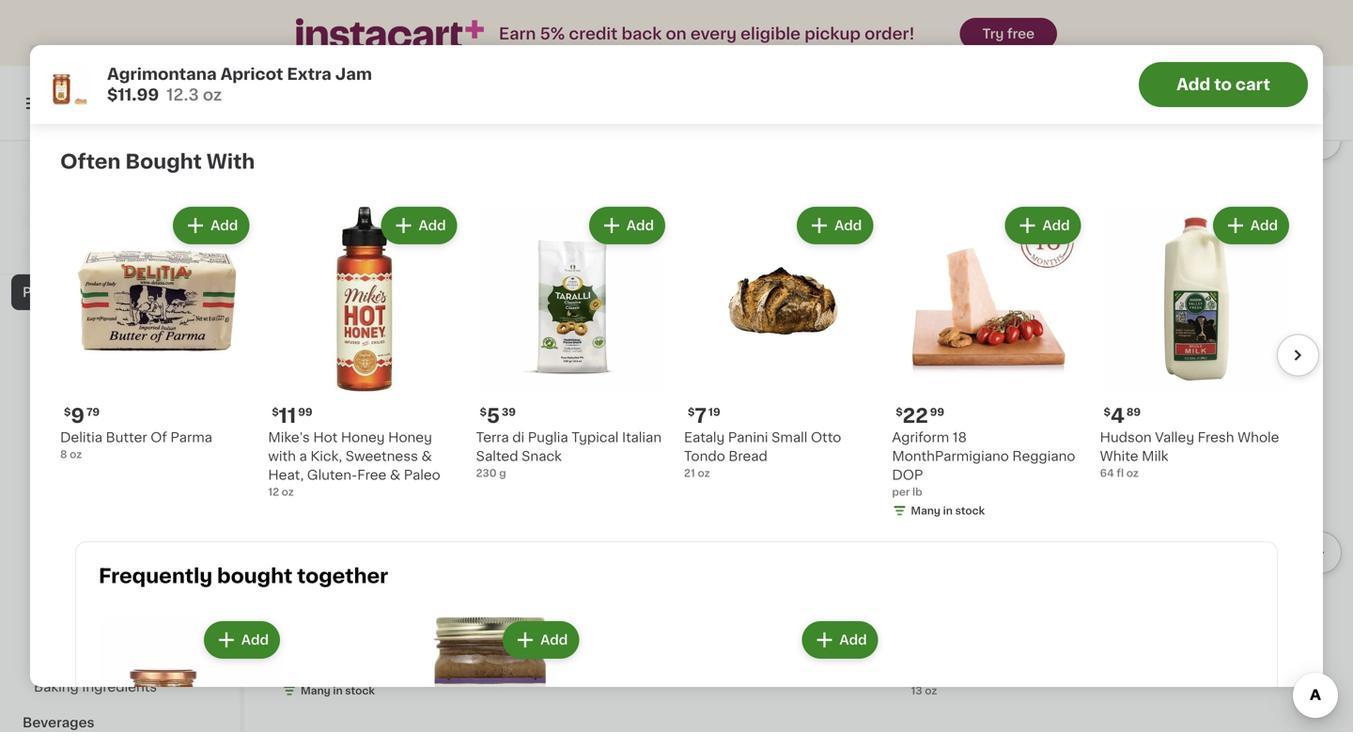Task type: describe. For each thing, give the bounding box(es) containing it.
agriform
[[893, 431, 950, 444]]

in-
[[108, 228, 122, 238]]

instacart plus icon image
[[296, 18, 484, 49]]

0 button
[[1254, 81, 1331, 126]]

paleo for 2nd mike's hot honey honey with a kick, sweetness & heat, gluten-free & paleo button from right
[[418, 254, 454, 267]]

frequently bought together
[[99, 566, 388, 586]]

add button for 22
[[1007, 209, 1080, 243]]

oz inside mike's hot honey honey with a kick, sweetness & heat, gluten-free & paleo 12 oz
[[282, 487, 294, 497]]

7
[[695, 406, 707, 426]]

novi giaduja spread
[[702, 630, 836, 643]]

agrimontana for 12.3
[[107, 66, 217, 82]]

agrimontana for oz
[[282, 630, 367, 643]]

1 horizontal spatial many in stock
[[511, 272, 585, 283]]

stock for agriform 18 monthparmigiano reggiano dop
[[956, 506, 986, 516]]

product group containing 3
[[492, 0, 687, 289]]

italian inside terra di puglia typical italian salted snack 230 g
[[622, 431, 662, 444]]

mike's inside 4 mike's hot honey hot honey infused with chilies
[[1121, 216, 1163, 230]]

230
[[476, 468, 497, 478]]

otto
[[811, 431, 842, 444]]

agrimontana apricot extra jam 12.3 oz
[[282, 630, 456, 678]]

4 mike's hot honey hot honey infused with chilies
[[1121, 192, 1313, 248]]

heat, for 2nd mike's hot honey honey with a kick, sweetness & heat, gluten-free & paleo button from right
[[282, 254, 318, 267]]

baking ingredients
[[34, 681, 157, 694]]

apricot for oz
[[370, 630, 418, 643]]

mike's hot honey honey with a kick, sweetness & heat, gluten-free & paleo 12 oz
[[268, 431, 441, 497]]

oz inside agrimontana apricot extra jam 12.3 oz
[[306, 667, 318, 678]]

cart
[[1236, 77, 1271, 93]]

often bought with
[[60, 152, 255, 172]]

credit
[[569, 26, 618, 42]]

mike's hot honey honey with a kick, sweetness & heat, gluten-free & paleo for 1st $11.99 element from the right
[[912, 216, 1084, 267]]

2 $11.99 element from the left
[[912, 189, 1106, 214]]

hudson valley fresh whole white milk 64 fl oz
[[1101, 431, 1280, 478]]

8
[[60, 449, 67, 460]]

alcohol
[[23, 179, 74, 192]]

product group containing 13 oz
[[912, 401, 1106, 699]]

jam for agrimontana apricot extra jam $11.99 12.3 oz
[[335, 66, 372, 82]]

a inside mike's hot honey honey with a kick, sweetness & heat, gluten-free & paleo 12 oz
[[299, 450, 307, 463]]

$ 5 39
[[480, 406, 516, 426]]

$14.19 element for asiago
[[702, 189, 897, 214]]

bakery
[[23, 143, 70, 156]]

apricot for 12.3
[[221, 66, 283, 82]]

10 89
[[503, 605, 542, 625]]

dop
[[893, 469, 924, 482]]

dairy & eggs link
[[11, 203, 228, 239]]

extra for agrimontana apricot extra jam 12.3 oz
[[422, 630, 456, 643]]

11
[[279, 406, 296, 426]]

salad
[[34, 429, 70, 442]]

product group containing 22
[[893, 203, 1086, 522]]

rigoni di asiago mielbio linden tiglio honey button
[[702, 0, 897, 266]]

jam for scyavuru black fig jam 8.1 oz
[[620, 630, 648, 643]]

0 vertical spatial stock
[[555, 272, 585, 283]]

with inside mike's hot honey honey with a kick, sweetness & heat, gluten-free & paleo 12 oz
[[268, 450, 296, 463]]

10250
[[963, 96, 1008, 110]]

item carousel region containing 10
[[282, 393, 1343, 731]]

toppings
[[150, 429, 211, 442]]

hot inside mike's hot honey honey with a kick, sweetness & heat, gluten-free & paleo 12 oz
[[313, 431, 338, 444]]

product group containing rigoni di asiago mielbio linden tiglio honey
[[702, 0, 897, 266]]

to
[[1215, 77, 1233, 93]]

monica
[[1056, 96, 1110, 110]]

condiments link
[[11, 310, 228, 346]]

$ 22 99
[[896, 406, 945, 426]]

a for 1st $11.99 element from the right
[[943, 235, 951, 248]]

1 horizontal spatial in
[[543, 272, 553, 283]]

chilies
[[1206, 235, 1251, 248]]

pantry link
[[11, 275, 228, 310]]

than
[[81, 228, 105, 238]]

delitia butter of parma 8 oz
[[60, 431, 212, 460]]

back
[[622, 26, 662, 42]]

oz inside hudson valley fresh whole white milk 64 fl oz
[[1127, 468, 1139, 478]]

product group containing 9
[[60, 203, 253, 462]]

oz inside the agrimontana apricot extra jam $11.99 12.3 oz
[[203, 87, 222, 103]]

product group containing callipo hot pepper spread
[[1121, 401, 1316, 661]]

5
[[487, 406, 500, 426]]

many in stock for agriform 18 monthparmigiano reggiano dop
[[911, 506, 986, 516]]

small
[[772, 431, 808, 444]]

pickup at 10250 santa monica blvd. button
[[862, 77, 1150, 130]]

agrimontana apricot extra jam $11.99 12.3 oz
[[107, 66, 372, 103]]

add button for 5
[[591, 209, 664, 243]]

bought
[[217, 566, 293, 586]]

rice
[[78, 250, 108, 263]]

dips
[[104, 555, 135, 568]]

product group containing agrimontana apricot extra jam
[[282, 401, 477, 703]]

$ for 7
[[688, 407, 695, 417]]

2 horizontal spatial spreads
[[282, 349, 368, 369]]

store
[[122, 228, 150, 238]]

extra for agrimontana apricot extra jam $11.99 12.3 oz
[[287, 66, 332, 82]]

64
[[1101, 468, 1115, 478]]

heat, for 2nd mike's hot honey honey with a kick, sweetness & heat, gluten-free & paleo button from left
[[912, 254, 947, 267]]

linden
[[702, 235, 747, 248]]

-
[[1187, 96, 1194, 110]]

pasta & rice link
[[11, 239, 228, 275]]

89 inside $ 4 89
[[1127, 407, 1142, 417]]

oz inside button
[[925, 686, 938, 696]]

seasonings
[[96, 645, 173, 658]]

add button for 7
[[799, 209, 872, 243]]

ingredients
[[82, 681, 157, 694]]

product group containing novi giaduja spread
[[702, 401, 897, 661]]

oz inside delitia butter of parma 8 oz
[[70, 449, 82, 460]]

sweetness inside mike's hot honey honey with a kick, sweetness & heat, gluten-free & paleo 12 oz
[[346, 450, 418, 463]]

reggiano
[[1013, 450, 1076, 463]]

$ for 4
[[1104, 407, 1111, 417]]

13 oz button
[[912, 401, 1106, 699]]

pickup at 10250 santa monica blvd.
[[892, 96, 1150, 110]]

sponsored badge image
[[912, 286, 968, 297]]

earn 5% credit back on every eligible pickup order!
[[499, 26, 915, 42]]

higher
[[43, 228, 79, 238]]

$ for 11
[[272, 407, 279, 417]]

scyavuru black fig jam 8.1 oz
[[492, 630, 648, 659]]

spices & seasonings link
[[11, 634, 228, 669]]

alcohol link
[[11, 167, 228, 203]]

mike's inside mike's hot honey honey with a kick, sweetness & heat, gluten-free & paleo 12 oz
[[268, 431, 310, 444]]

pickup
[[892, 96, 942, 110]]

add button for 89
[[608, 406, 681, 440]]

rigoni
[[702, 216, 744, 230]]

doughs, gelatins & bake mixes
[[34, 590, 197, 622]]

nectars
[[156, 357, 208, 370]]

frequently
[[99, 566, 213, 586]]

spreads inside preserved dips & spreads link
[[152, 555, 206, 568]]

salad dressing & toppings link
[[11, 417, 228, 453]]

9
[[71, 406, 85, 426]]

whole
[[1238, 431, 1280, 444]]

try
[[983, 27, 1005, 40]]

snack
[[522, 450, 562, 463]]

giaduja
[[735, 630, 785, 643]]

higher than in-store prices link
[[43, 226, 197, 241]]

& inside doughs, gelatins & bake mixes
[[151, 590, 161, 604]]

typical
[[572, 431, 619, 444]]

100% satisfaction guarantee button
[[29, 241, 211, 259]]

$ for 22
[[896, 407, 903, 417]]

free inside mike's hot honey honey with a kick, sweetness & heat, gluten-free & paleo 12 oz
[[358, 469, 387, 482]]

di for terra
[[513, 431, 525, 444]]

many for agrimontana apricot extra jam
[[301, 686, 331, 696]]

butter
[[106, 431, 147, 444]]

13
[[912, 686, 923, 696]]

$10.89 element
[[1121, 603, 1316, 627]]

kick, inside mike's hot honey honey with a kick, sweetness & heat, gluten-free & paleo 12 oz
[[311, 450, 342, 463]]

in for agrimontana apricot extra jam
[[333, 686, 343, 696]]



Task type: locate. For each thing, give the bounding box(es) containing it.
in down monthparmigiano
[[944, 506, 953, 516]]

2 spread from the left
[[1250, 630, 1297, 643]]

stock down agrimontana apricot extra jam 12.3 oz
[[345, 686, 375, 696]]

mike's hot honey honey with a kick, sweetness & heat, gluten-free & paleo button
[[282, 0, 477, 285], [912, 0, 1106, 285]]

apricot inside agrimontana apricot extra jam 12.3 oz
[[370, 630, 418, 643]]

12.3 inside agrimontana apricot extra jam 12.3 oz
[[282, 667, 303, 678]]

blvd.
[[1113, 96, 1150, 110]]

4 inside 4 mike's hot honey hot honey infused with chilies
[[1132, 192, 1146, 211]]

1 horizontal spatial italian
[[622, 431, 662, 444]]

$ up 12
[[272, 407, 279, 417]]

0 vertical spatial spreads link
[[282, 348, 368, 370]]

2 $14.19 element from the top
[[702, 603, 897, 627]]

condiments
[[34, 322, 115, 335]]

$ left 39
[[480, 407, 487, 417]]

2 horizontal spatial jam
[[620, 630, 648, 643]]

spreads link down the honeys, syrups & nectars
[[11, 382, 228, 417]]

agrimontana down together
[[282, 630, 367, 643]]

0 horizontal spatial extra
[[287, 66, 332, 82]]

doughs,
[[34, 590, 89, 604]]

0 horizontal spatial in
[[333, 686, 343, 696]]

79
[[86, 407, 100, 417]]

0 vertical spatial di
[[747, 216, 759, 230]]

extra left scyavuru
[[422, 630, 456, 643]]

many in stock down lb
[[911, 506, 986, 516]]

1 horizontal spatial di
[[747, 216, 759, 230]]

eataly logo image
[[102, 164, 138, 199]]

di
[[747, 216, 759, 230], [513, 431, 525, 444]]

2 vertical spatial stock
[[345, 686, 375, 696]]

0 horizontal spatial italian
[[560, 216, 600, 230]]

1 $ from the left
[[64, 407, 71, 417]]

add to cart
[[1177, 77, 1271, 93]]

$
[[64, 407, 71, 417], [688, 407, 695, 417], [272, 407, 279, 417], [480, 407, 487, 417], [896, 407, 903, 417], [1104, 407, 1111, 417]]

2 mike's hot honey honey with a kick, sweetness & heat, gluten-free & paleo button from the left
[[912, 0, 1106, 285]]

novi giaduja spread button
[[702, 401, 897, 661]]

1 horizontal spatial many
[[511, 272, 541, 283]]

milk
[[1142, 450, 1169, 463]]

satisfaction
[[79, 247, 142, 257]]

1 horizontal spatial $11.99 element
[[912, 189, 1106, 214]]

together
[[297, 566, 388, 586]]

stock
[[555, 272, 585, 283], [956, 506, 986, 516], [345, 686, 375, 696]]

many in stock down agrimontana apricot extra jam 12.3 oz
[[301, 686, 375, 696]]

0 horizontal spatial many
[[301, 686, 331, 696]]

italian inside the "3 mieli thun italian wild flower honey"
[[560, 216, 600, 230]]

0 vertical spatial many in stock
[[511, 272, 585, 283]]

2 vertical spatial many
[[301, 686, 331, 696]]

jam inside agrimontana apricot extra jam 12.3 oz
[[282, 649, 311, 662]]

extra down instacart plus icon
[[287, 66, 332, 82]]

2 mike's hot honey honey with a kick, sweetness & heat, gluten-free & paleo from the left
[[912, 216, 1084, 267]]

0 horizontal spatial $11.99 element
[[282, 189, 477, 214]]

1 vertical spatial di
[[513, 431, 525, 444]]

3 $ from the left
[[272, 407, 279, 417]]

agriform 18 monthparmigiano reggiano dop per lb
[[893, 431, 1076, 497]]

6 $ from the left
[[1104, 407, 1111, 417]]

italian left wild
[[560, 216, 600, 230]]

1 vertical spatial stock
[[956, 506, 986, 516]]

1 horizontal spatial agrimontana
[[282, 630, 367, 643]]

1 spread from the left
[[789, 630, 836, 643]]

$ inside $ 9 79
[[64, 407, 71, 417]]

2 horizontal spatial many in stock
[[911, 506, 986, 516]]

di inside terra di puglia typical italian salted snack 230 g
[[513, 431, 525, 444]]

paleo for 2nd mike's hot honey honey with a kick, sweetness & heat, gluten-free & paleo button from left
[[1047, 254, 1084, 267]]

1 horizontal spatial extra
[[422, 630, 456, 643]]

many in stock for agrimontana apricot extra jam
[[301, 686, 375, 696]]

gelatins
[[92, 590, 147, 604]]

stock for agrimontana apricot extra jam
[[345, 686, 375, 696]]

$ for 9
[[64, 407, 71, 417]]

2 vertical spatial spreads
[[152, 555, 206, 568]]

100%
[[48, 247, 77, 257]]

pickup
[[805, 26, 861, 42]]

1 horizontal spatial a
[[313, 235, 321, 248]]

1 vertical spatial many
[[911, 506, 941, 516]]

4 up 'infused'
[[1132, 192, 1146, 211]]

product group containing 10
[[492, 401, 687, 661]]

$ inside $ 5 39
[[480, 407, 487, 417]]

agrimontana up $11.99
[[107, 66, 217, 82]]

0 horizontal spatial jam
[[282, 649, 311, 662]]

jam inside the agrimontana apricot extra jam $11.99 12.3 oz
[[335, 66, 372, 82]]

beverages
[[23, 716, 95, 730]]

0 horizontal spatial spreads
[[34, 393, 88, 406]]

white
[[1101, 450, 1139, 463]]

di inside rigoni di asiago mielbio linden tiglio honey
[[747, 216, 759, 230]]

bake
[[164, 590, 197, 604]]

4 inside 'product' group
[[1111, 406, 1125, 426]]

0 horizontal spatial 99
[[298, 407, 313, 417]]

0 vertical spatial many
[[511, 272, 541, 283]]

many in stock down thun
[[511, 272, 585, 283]]

on
[[666, 26, 687, 42]]

with inside 4 mike's hot honey hot honey infused with chilies
[[1175, 235, 1203, 248]]

gluten- for second $11.99 element from the right
[[321, 254, 371, 267]]

instacart logo image
[[64, 92, 177, 115]]

di right terra
[[513, 431, 525, 444]]

oz inside scyavuru black fig jam 8.1 oz
[[508, 648, 521, 659]]

bought
[[125, 152, 202, 172]]

agrimontana inside the agrimontana apricot extra jam $11.99 12.3 oz
[[107, 66, 217, 82]]

mieli
[[492, 216, 523, 230]]

item carousel region
[[282, 0, 1343, 318], [34, 196, 1320, 534], [282, 393, 1343, 731]]

0 horizontal spatial 4
[[1111, 406, 1125, 426]]

1 vertical spatial spreads link
[[11, 382, 228, 417]]

jam down instacart plus icon
[[335, 66, 372, 82]]

fl
[[1117, 468, 1125, 478]]

0 vertical spatial agrimontana
[[107, 66, 217, 82]]

scyavuru
[[492, 630, 553, 643]]

89 right 10 at the left
[[527, 606, 542, 617]]

product group containing 7
[[684, 203, 878, 481]]

0 horizontal spatial many in stock
[[301, 686, 375, 696]]

product group containing 5
[[476, 203, 669, 481]]

1 vertical spatial jam
[[620, 630, 648, 643]]

1 horizontal spatial spread
[[1250, 630, 1297, 643]]

item carousel region containing 9
[[34, 196, 1320, 534]]

free for 2nd mike's hot honey honey with a kick, sweetness & heat, gluten-free & paleo button from right
[[371, 254, 401, 267]]

$ for 5
[[480, 407, 487, 417]]

honey inside rigoni di asiago mielbio linden tiglio honey
[[789, 235, 833, 248]]

lb
[[913, 487, 923, 497]]

terra
[[476, 431, 509, 444]]

di up tiglio
[[747, 216, 759, 230]]

0 vertical spatial extra
[[287, 66, 332, 82]]

item carousel region containing 3
[[282, 0, 1343, 318]]

many down lb
[[911, 506, 941, 516]]

1 horizontal spatial jam
[[335, 66, 372, 82]]

add to cart button
[[1140, 62, 1309, 107]]

39
[[502, 407, 516, 417]]

None search field
[[269, 77, 653, 130]]

1 mike's hot honey honey with a kick, sweetness & heat, gluten-free & paleo button from the left
[[282, 0, 477, 285]]

$14.19 element up novi giaduja spread
[[702, 603, 897, 627]]

mike's hot honey honey with a kick, sweetness & heat, gluten-free & paleo for second $11.99 element from the right
[[282, 216, 454, 267]]

dairy & eggs
[[23, 214, 110, 228]]

$ 4 89
[[1104, 406, 1142, 426]]

spreads up the $ 11 99 at left
[[282, 349, 368, 369]]

89 inside 10 89
[[527, 606, 542, 617]]

view more link
[[1232, 350, 1316, 369]]

2 99 from the left
[[931, 407, 945, 417]]

2 vertical spatial in
[[333, 686, 343, 696]]

1 vertical spatial apricot
[[370, 630, 418, 643]]

jam
[[335, 66, 372, 82], [620, 630, 648, 643], [282, 649, 311, 662]]

hot
[[327, 216, 352, 230], [957, 216, 981, 230], [1167, 216, 1191, 230], [1242, 216, 1266, 230], [313, 431, 338, 444], [1171, 630, 1195, 643]]

19
[[709, 407, 721, 417]]

apricot down together
[[370, 630, 418, 643]]

$ up "hudson"
[[1104, 407, 1111, 417]]

doughs, gelatins & bake mixes link
[[11, 579, 228, 634]]

paleo
[[418, 254, 454, 267], [1047, 254, 1084, 267], [404, 469, 441, 482]]

0 vertical spatial in
[[543, 272, 553, 283]]

add button for 11
[[383, 209, 456, 243]]

$ inside the $ 11 99
[[272, 407, 279, 417]]

stores
[[213, 99, 247, 110]]

0 vertical spatial spreads
[[282, 349, 368, 369]]

99 inside the $ 11 99
[[298, 407, 313, 417]]

jam right fig
[[620, 630, 648, 643]]

1 vertical spatial $14.19 element
[[702, 603, 897, 627]]

spreads link up the $ 11 99 at left
[[282, 348, 368, 370]]

2 $ from the left
[[688, 407, 695, 417]]

99 for 11
[[298, 407, 313, 417]]

2 vertical spatial many in stock
[[301, 686, 375, 696]]

tondo
[[684, 450, 726, 463]]

dairy
[[23, 214, 59, 228]]

1 vertical spatial extra
[[422, 630, 456, 643]]

spices & seasonings
[[34, 645, 173, 658]]

&
[[62, 214, 73, 228], [435, 235, 446, 248], [1065, 235, 1076, 248], [64, 250, 75, 263], [404, 254, 414, 267], [1033, 254, 1044, 267], [142, 357, 152, 370], [136, 429, 146, 442], [422, 450, 432, 463], [390, 469, 401, 482], [138, 555, 149, 568], [151, 590, 161, 604], [82, 645, 93, 658]]

21
[[684, 468, 696, 478]]

1 horizontal spatial mike's hot honey honey with a kick, sweetness & heat, gluten-free & paleo
[[912, 216, 1084, 267]]

view
[[1232, 353, 1265, 366]]

honeys,
[[34, 357, 89, 370]]

add button
[[175, 209, 248, 243], [383, 209, 456, 243], [591, 209, 664, 243], [799, 209, 872, 243], [1007, 209, 1080, 243], [1215, 209, 1288, 243], [608, 406, 681, 440], [206, 623, 278, 657], [505, 623, 578, 657], [804, 623, 877, 657]]

2 horizontal spatial stock
[[956, 506, 986, 516]]

1 vertical spatial in
[[944, 506, 953, 516]]

0 vertical spatial $14.19 element
[[702, 189, 897, 214]]

0 vertical spatial 89
[[1127, 407, 1142, 417]]

1 vertical spatial 4
[[1111, 406, 1125, 426]]

0 horizontal spatial a
[[299, 450, 307, 463]]

spices
[[34, 645, 79, 658]]

salted
[[476, 450, 519, 463]]

spread right the giaduja
[[789, 630, 836, 643]]

99 right 11
[[298, 407, 313, 417]]

1 $11.99 element from the left
[[282, 189, 477, 214]]

many down thun
[[511, 272, 541, 283]]

$14.19 element
[[702, 189, 897, 214], [702, 603, 897, 627]]

1 horizontal spatial 12.3
[[282, 667, 303, 678]]

0 horizontal spatial agrimontana
[[107, 66, 217, 82]]

0 vertical spatial 12.3
[[167, 87, 199, 103]]

$ left 79
[[64, 407, 71, 417]]

oz
[[203, 87, 222, 103], [70, 449, 82, 460], [698, 468, 710, 478], [1127, 468, 1139, 478], [282, 487, 294, 497], [508, 648, 521, 659], [306, 667, 318, 678], [925, 686, 938, 696]]

0 horizontal spatial spreads link
[[11, 382, 228, 417]]

1 vertical spatial spreads
[[34, 393, 88, 406]]

apricot up 'stores'
[[221, 66, 283, 82]]

prices
[[152, 228, 186, 238]]

4 $ from the left
[[480, 407, 487, 417]]

0 horizontal spatial mike's hot honey honey with a kick, sweetness & heat, gluten-free & paleo
[[282, 216, 454, 267]]

gluten- inside mike's hot honey honey with a kick, sweetness & heat, gluten-free & paleo 12 oz
[[307, 469, 358, 482]]

99 right 22
[[931, 407, 945, 417]]

$ inside $ 4 89
[[1104, 407, 1111, 417]]

delitia
[[60, 431, 103, 444]]

dressing
[[74, 429, 133, 442]]

italian right typical
[[622, 431, 662, 444]]

many for agriform 18 monthparmigiano reggiano dop
[[911, 506, 941, 516]]

stock down "agriform 18 monthparmigiano reggiano dop per lb" in the bottom of the page
[[956, 506, 986, 516]]

honeys, syrups & nectars
[[34, 357, 208, 370]]

1 horizontal spatial 4
[[1132, 192, 1146, 211]]

2 horizontal spatial a
[[943, 235, 951, 248]]

$14.19 element for spread
[[702, 603, 897, 627]]

1 horizontal spatial 99
[[931, 407, 945, 417]]

free
[[371, 254, 401, 267], [1001, 254, 1030, 267], [358, 469, 387, 482]]

0 horizontal spatial stock
[[345, 686, 375, 696]]

preserved dips & spreads
[[34, 555, 206, 568]]

panini
[[729, 431, 769, 444]]

1 horizontal spatial spreads link
[[282, 348, 368, 370]]

spread right pepper
[[1250, 630, 1297, 643]]

mike's hot honey honey with a kick, sweetness & heat, gluten-free & paleo
[[282, 216, 454, 267], [912, 216, 1084, 267]]

99 for 22
[[931, 407, 945, 417]]

12.3 inside the agrimontana apricot extra jam $11.99 12.3 oz
[[167, 87, 199, 103]]

1 vertical spatial agrimontana
[[282, 630, 367, 643]]

bread
[[729, 450, 768, 463]]

1 99 from the left
[[298, 407, 313, 417]]

product group
[[282, 0, 477, 285], [492, 0, 687, 289], [702, 0, 897, 266], [912, 0, 1106, 302], [60, 203, 253, 462], [268, 203, 461, 500], [476, 203, 669, 481], [684, 203, 878, 481], [893, 203, 1086, 522], [1101, 203, 1294, 481], [282, 401, 477, 703], [492, 401, 687, 661], [702, 401, 897, 661], [912, 401, 1106, 699], [1121, 401, 1316, 661], [99, 618, 284, 732], [398, 618, 583, 732], [697, 618, 883, 732]]

extra inside agrimontana apricot extra jam 12.3 oz
[[422, 630, 456, 643]]

1 vertical spatial 89
[[527, 606, 542, 617]]

a for second $11.99 element from the right
[[313, 235, 321, 248]]

monthparmigiano
[[893, 450, 1010, 463]]

free for 2nd mike's hot honey honey with a kick, sweetness & heat, gluten-free & paleo button from left
[[1001, 254, 1030, 267]]

mielbio
[[811, 216, 859, 230]]

0 vertical spatial 4
[[1132, 192, 1146, 211]]

1 $14.19 element from the top
[[702, 189, 897, 214]]

per
[[893, 487, 910, 497]]

agrimontana inside agrimontana apricot extra jam 12.3 oz
[[282, 630, 367, 643]]

extra inside the agrimontana apricot extra jam $11.99 12.3 oz
[[287, 66, 332, 82]]

$ left 19
[[688, 407, 695, 417]]

stock down the "3 mieli thun italian wild flower honey"
[[555, 272, 585, 283]]

heat,
[[282, 254, 318, 267], [912, 254, 947, 267], [268, 469, 304, 482]]

2 vertical spatial jam
[[282, 649, 311, 662]]

in for agriform 18 monthparmigiano reggiano dop
[[944, 506, 953, 516]]

5 $ from the left
[[896, 407, 903, 417]]

0 horizontal spatial spread
[[789, 630, 836, 643]]

0 horizontal spatial mike's hot honey honey with a kick, sweetness & heat, gluten-free & paleo button
[[282, 0, 477, 285]]

1 horizontal spatial 89
[[1127, 407, 1142, 417]]

novi
[[702, 630, 731, 643]]

2 horizontal spatial in
[[944, 506, 953, 516]]

$ inside $ 22 99
[[896, 407, 903, 417]]

view more
[[1232, 353, 1303, 366]]

many down agrimontana apricot extra jam 12.3 oz
[[301, 686, 331, 696]]

heat, inside mike's hot honey honey with a kick, sweetness & heat, gluten-free & paleo 12 oz
[[268, 469, 304, 482]]

spreads up bake
[[152, 555, 206, 568]]

gluten- for 1st $11.99 element from the right
[[951, 254, 1001, 267]]

in down thun
[[543, 272, 553, 283]]

0 horizontal spatial 12.3
[[167, 87, 199, 103]]

10am
[[1145, 96, 1184, 110]]

0 vertical spatial jam
[[335, 66, 372, 82]]

4 up "hudson"
[[1111, 406, 1125, 426]]

22
[[903, 406, 929, 426]]

99 inside $ 22 99
[[931, 407, 945, 417]]

jam down bought
[[282, 649, 311, 662]]

rigoni di asiago mielbio linden tiglio honey
[[702, 216, 859, 248]]

flower
[[635, 216, 679, 230]]

0 vertical spatial apricot
[[221, 66, 283, 82]]

product group containing 11
[[268, 203, 461, 500]]

di for rigoni
[[747, 216, 759, 230]]

product group containing 4
[[1101, 203, 1294, 481]]

1 mike's hot honey honey with a kick, sweetness & heat, gluten-free & paleo from the left
[[282, 216, 454, 267]]

0 horizontal spatial apricot
[[221, 66, 283, 82]]

oz inside eataly panini small otto tondo bread 21 oz
[[698, 468, 710, 478]]

13 oz
[[912, 686, 938, 696]]

1 vertical spatial 12.3
[[282, 667, 303, 678]]

$ inside $ 7 19
[[688, 407, 695, 417]]

hot inside callipo hot pepper spread button
[[1171, 630, 1195, 643]]

0 horizontal spatial 89
[[527, 606, 542, 617]]

$14.19 element up asiago
[[702, 189, 897, 214]]

try free
[[983, 27, 1035, 40]]

spreads up 79
[[34, 393, 88, 406]]

add button for 4
[[1215, 209, 1288, 243]]

0 vertical spatial italian
[[560, 216, 600, 230]]

1 horizontal spatial apricot
[[370, 630, 418, 643]]

thun
[[527, 216, 557, 230]]

10am - 11am
[[1145, 96, 1232, 110]]

4
[[1132, 192, 1146, 211], [1111, 406, 1125, 426]]

guarantee
[[145, 247, 199, 257]]

89 up "hudson"
[[1127, 407, 1142, 417]]

in down agrimontana apricot extra jam 12.3 oz
[[333, 686, 343, 696]]

$ up agriform
[[896, 407, 903, 417]]

1 vertical spatial many in stock
[[911, 506, 986, 516]]

apricot
[[221, 66, 283, 82], [370, 630, 418, 643]]

honeys, syrups & nectars link
[[11, 346, 228, 382]]

paleo inside mike's hot honey honey with a kick, sweetness & heat, gluten-free & paleo 12 oz
[[404, 469, 441, 482]]

1 vertical spatial italian
[[622, 431, 662, 444]]

all stores link
[[64, 77, 248, 130]]

0 horizontal spatial di
[[513, 431, 525, 444]]

g
[[499, 468, 506, 478]]

a
[[313, 235, 321, 248], [943, 235, 951, 248], [299, 450, 307, 463]]

jam for agrimontana apricot extra jam 12.3 oz
[[282, 649, 311, 662]]

honey inside the "3 mieli thun italian wild flower honey"
[[492, 235, 536, 248]]

1 horizontal spatial spreads
[[152, 555, 206, 568]]

1 horizontal spatial stock
[[555, 272, 585, 283]]

2 horizontal spatial many
[[911, 506, 941, 516]]

add inside button
[[1177, 77, 1211, 93]]

1 horizontal spatial mike's hot honey honey with a kick, sweetness & heat, gluten-free & paleo button
[[912, 0, 1106, 285]]

add button for 9
[[175, 209, 248, 243]]

$11.99 element
[[282, 189, 477, 214], [912, 189, 1106, 214]]

apricot inside the agrimontana apricot extra jam $11.99 12.3 oz
[[221, 66, 283, 82]]

jam inside scyavuru black fig jam 8.1 oz
[[620, 630, 648, 643]]



Task type: vqa. For each thing, say whether or not it's contained in the screenshot.
product group containing 22
yes



